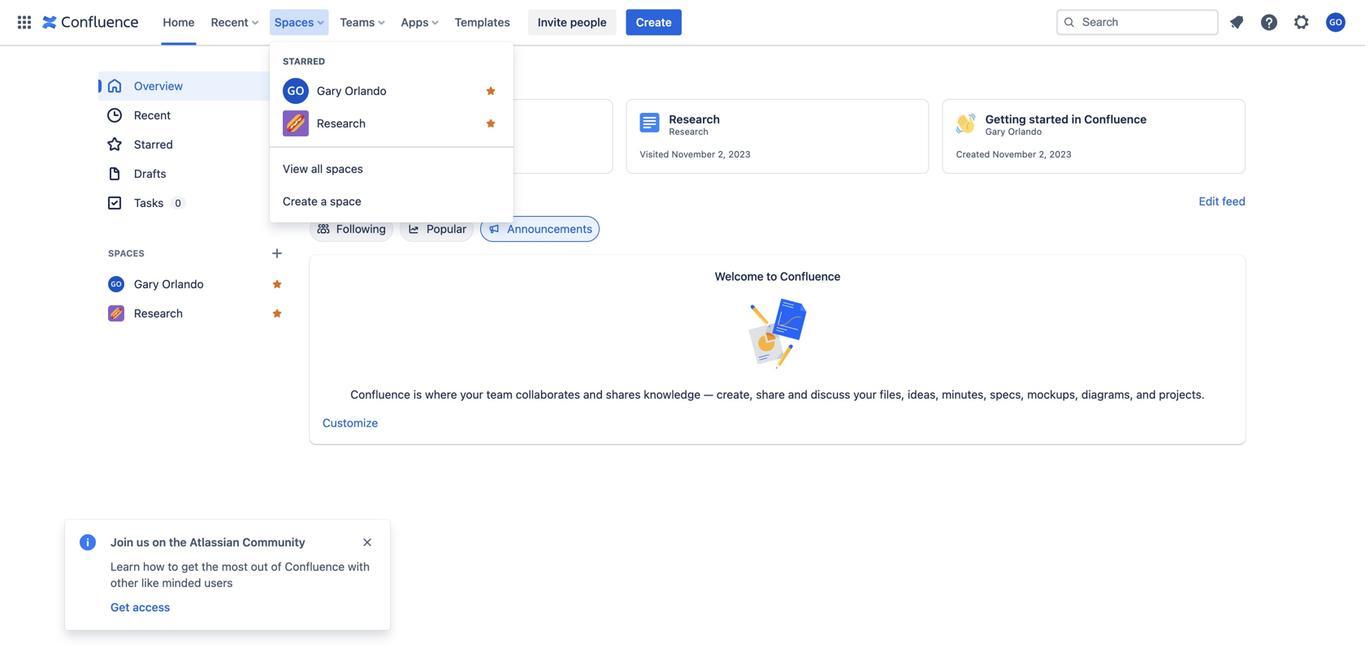 Task type: vqa. For each thing, say whether or not it's contained in the screenshot.
Close icon
no



Task type: describe. For each thing, give the bounding box(es) containing it.
global element
[[10, 0, 1053, 45]]

gary inside starred element
[[317, 84, 342, 98]]

1 2023 from the left
[[412, 149, 434, 160]]

recent link
[[98, 101, 293, 130]]

join us on the atlassian community
[[111, 536, 305, 549]]

confluence right welcome
[[780, 270, 841, 283]]

:wave: image
[[956, 114, 976, 133]]

1 vertical spatial spaces
[[108, 248, 145, 259]]

spaces button
[[270, 9, 330, 35]]

left
[[414, 73, 438, 85]]

spaces
[[326, 162, 363, 176]]

confluence is where your team collaborates and shares knowledge — create, share and discuss your files, ideas, minutes, specs, mockups, diagrams, and projects.
[[350, 388, 1205, 401]]

unstar this space image for research
[[271, 307, 284, 320]]

1 horizontal spatial overview
[[353, 113, 404, 126]]

1 vertical spatial gary orlando
[[353, 126, 409, 137]]

where for you
[[352, 73, 388, 85]]

up
[[335, 73, 349, 85]]

space
[[330, 195, 361, 208]]

join
[[111, 536, 134, 549]]

gary orlando inside starred element
[[317, 84, 387, 98]]

orlando down 0
[[162, 278, 204, 291]]

following button
[[310, 216, 393, 242]]

out
[[251, 560, 268, 574]]

research inside starred element
[[317, 117, 366, 130]]

learn
[[111, 560, 140, 574]]

projects.
[[1159, 388, 1205, 401]]

edit
[[1199, 195, 1219, 208]]

invite people
[[538, 15, 607, 29]]

november for research
[[672, 149, 715, 160]]

atlassian
[[190, 536, 239, 549]]

getting
[[985, 113, 1026, 126]]

pick
[[310, 73, 333, 85]]

0 horizontal spatial overview
[[134, 79, 183, 93]]

dismiss image
[[361, 536, 374, 549]]

drafts
[[134, 167, 166, 180]]

customize link
[[323, 416, 378, 430]]

apps
[[401, 15, 429, 29]]

popular
[[427, 222, 467, 236]]

users
[[204, 577, 233, 590]]

get
[[181, 560, 199, 574]]

specs,
[[990, 388, 1024, 401]]

view
[[283, 162, 308, 176]]

invite
[[538, 15, 567, 29]]

2, for research
[[718, 149, 726, 160]]

get
[[111, 601, 130, 614]]

shares
[[606, 388, 641, 401]]

starred element
[[270, 75, 514, 140]]

how
[[143, 560, 165, 574]]

create a space button
[[270, 185, 514, 218]]

access
[[133, 601, 170, 614]]

files,
[[880, 388, 905, 401]]

other
[[111, 577, 138, 590]]

recent button
[[206, 9, 265, 35]]

overview link
[[98, 72, 293, 101]]

spaces inside dropdown button
[[275, 15, 314, 29]]

research research
[[669, 113, 720, 137]]

like
[[141, 577, 159, 590]]

feed
[[1222, 195, 1246, 208]]

announcements button
[[480, 216, 600, 242]]

to inside learn how to get the most out of confluence with other like minded users
[[168, 560, 178, 574]]

starred inside group
[[134, 138, 173, 151]]

in
[[1072, 113, 1081, 126]]

is
[[413, 388, 422, 401]]

0 horizontal spatial the
[[169, 536, 187, 549]]

2 and from the left
[[788, 388, 808, 401]]

diagrams,
[[1082, 388, 1133, 401]]

create link
[[626, 9, 682, 35]]

get access button
[[109, 598, 172, 618]]

on
[[152, 536, 166, 549]]

group containing overview
[[98, 72, 293, 218]]

a
[[321, 195, 327, 208]]

of
[[271, 560, 282, 574]]

what's
[[363, 196, 402, 207]]

info image
[[78, 533, 98, 553]]

teams button
[[335, 9, 391, 35]]

november for getting
[[993, 149, 1036, 160]]

orlando up view all spaces link
[[375, 126, 409, 137]]

popular button
[[400, 216, 474, 242]]

orlando inside getting started in confluence gary orlando
[[1008, 126, 1042, 137]]

teams
[[340, 15, 375, 29]]

apps button
[[396, 9, 445, 35]]

0 vertical spatial to
[[766, 270, 777, 283]]

banner containing home
[[0, 0, 1365, 46]]

confluence inside getting started in confluence gary orlando
[[1084, 113, 1147, 126]]



Task type: locate. For each thing, give the bounding box(es) containing it.
overview
[[134, 79, 183, 93], [353, 113, 404, 126]]

view all spaces
[[283, 162, 363, 176]]

november down the getting
[[993, 149, 1036, 160]]

discover
[[310, 196, 360, 207]]

3 2023 from the left
[[1049, 149, 1072, 160]]

1 horizontal spatial visited november 2, 2023
[[640, 149, 751, 160]]

with
[[348, 560, 370, 574]]

1 vertical spatial unstar this space image
[[484, 117, 497, 130]]

—
[[704, 388, 714, 401]]

getting started in confluence gary orlando
[[985, 113, 1147, 137]]

2023
[[412, 149, 434, 160], [728, 149, 751, 160], [1049, 149, 1072, 160]]

1 2, from the left
[[402, 149, 410, 160]]

0
[[175, 197, 181, 209]]

people
[[570, 15, 607, 29]]

1 horizontal spatial 2,
[[718, 149, 726, 160]]

invite people button
[[528, 9, 617, 35]]

overview down pick up where you left off
[[353, 113, 404, 126]]

settings icon image
[[1292, 13, 1312, 32]]

help icon image
[[1260, 13, 1279, 32]]

0 horizontal spatial spaces
[[108, 248, 145, 259]]

1 unstar this space image from the top
[[484, 85, 497, 98]]

0 horizontal spatial 2023
[[412, 149, 434, 160]]

create a space
[[283, 195, 361, 208]]

gary
[[317, 84, 342, 98], [353, 126, 373, 137], [985, 126, 1006, 137], [134, 278, 159, 291]]

1 horizontal spatial 2023
[[728, 149, 751, 160]]

2, down started
[[1039, 149, 1047, 160]]

mockups,
[[1027, 388, 1078, 401]]

ideas,
[[908, 388, 939, 401]]

research inside research research
[[669, 126, 709, 137]]

0 horizontal spatial starred
[[134, 138, 173, 151]]

and right share
[[788, 388, 808, 401]]

all
[[311, 162, 323, 176]]

home
[[163, 15, 195, 29]]

visited for gary orlando
[[323, 149, 353, 160]]

0 horizontal spatial visited
[[323, 149, 353, 160]]

the inside learn how to get the most out of confluence with other like minded users
[[202, 560, 219, 574]]

off
[[440, 73, 459, 85]]

confluence right of
[[285, 560, 345, 574]]

visited november 2, 2023 down research research
[[640, 149, 751, 160]]

2 unstar this space image from the top
[[271, 307, 284, 320]]

discuss
[[811, 388, 850, 401]]

happening
[[405, 196, 463, 207]]

create inside "link"
[[636, 15, 672, 29]]

0 vertical spatial gary orlando
[[317, 84, 387, 98]]

3 november from the left
[[993, 149, 1036, 160]]

gary inside getting started in confluence gary orlando
[[985, 126, 1006, 137]]

visited
[[323, 149, 353, 160], [640, 149, 669, 160]]

1 vertical spatial where
[[425, 388, 457, 401]]

and left projects.
[[1136, 388, 1156, 401]]

welcome
[[715, 270, 764, 283]]

2023 for research
[[728, 149, 751, 160]]

1 your from the left
[[460, 388, 483, 401]]

2 horizontal spatial november
[[993, 149, 1036, 160]]

the
[[169, 536, 187, 549], [202, 560, 219, 574]]

create right people
[[636, 15, 672, 29]]

1 vertical spatial overview
[[353, 113, 404, 126]]

starred up pick at the top left of page
[[283, 56, 325, 67]]

0 horizontal spatial and
[[583, 388, 603, 401]]

november down research research
[[672, 149, 715, 160]]

recent
[[211, 15, 249, 29], [134, 108, 171, 122]]

group containing view all spaces
[[270, 146, 514, 223]]

your left files, on the right bottom of the page
[[853, 388, 877, 401]]

1 visited from the left
[[323, 149, 353, 160]]

:wave: image
[[956, 114, 976, 133]]

1 horizontal spatial your
[[853, 388, 877, 401]]

welcome to confluence
[[715, 270, 841, 283]]

following
[[336, 222, 386, 236]]

tasks
[[134, 196, 164, 210]]

Search field
[[1056, 9, 1219, 35]]

0 horizontal spatial 2,
[[402, 149, 410, 160]]

2 2, from the left
[[718, 149, 726, 160]]

2 unstar this space image from the top
[[484, 117, 497, 130]]

learn how to get the most out of confluence with other like minded users
[[111, 560, 370, 590]]

your
[[460, 388, 483, 401], [853, 388, 877, 401]]

overview up recent link
[[134, 79, 183, 93]]

confluence right in
[[1084, 113, 1147, 126]]

recent down overview link
[[134, 108, 171, 122]]

confluence inside learn how to get the most out of confluence with other like minded users
[[285, 560, 345, 574]]

0 vertical spatial starred
[[283, 56, 325, 67]]

and
[[583, 388, 603, 401], [788, 388, 808, 401], [1136, 388, 1156, 401]]

where right up
[[352, 73, 388, 85]]

share
[[756, 388, 785, 401]]

0 vertical spatial recent
[[211, 15, 249, 29]]

orlando left you
[[345, 84, 387, 98]]

0 vertical spatial overview
[[134, 79, 183, 93]]

unstar this space image for research
[[484, 117, 497, 130]]

orlando down the getting
[[1008, 126, 1042, 137]]

edit feed
[[1199, 195, 1246, 208]]

1 horizontal spatial november
[[672, 149, 715, 160]]

visited for research
[[640, 149, 669, 160]]

created
[[956, 149, 990, 160]]

create left a
[[283, 195, 318, 208]]

you
[[390, 73, 411, 85]]

2023 for getting
[[1049, 149, 1072, 160]]

banner
[[0, 0, 1365, 46]]

0 vertical spatial where
[[352, 73, 388, 85]]

unstar this space image
[[271, 278, 284, 291], [271, 307, 284, 320]]

visited november 2, 2023 up spaces
[[323, 149, 434, 160]]

to left get
[[168, 560, 178, 574]]

1 horizontal spatial create
[[636, 15, 672, 29]]

2, for getting
[[1039, 149, 1047, 160]]

customize
[[323, 416, 378, 430]]

edit feed button
[[1199, 193, 1246, 210]]

1 horizontal spatial where
[[425, 388, 457, 401]]

create for create
[[636, 15, 672, 29]]

1 vertical spatial starred
[[134, 138, 173, 151]]

your left team
[[460, 388, 483, 401]]

the right on
[[169, 536, 187, 549]]

0 horizontal spatial visited november 2, 2023
[[323, 149, 434, 160]]

0 vertical spatial spaces
[[275, 15, 314, 29]]

appswitcher icon image
[[15, 13, 34, 32]]

november
[[355, 149, 399, 160], [672, 149, 715, 160], [993, 149, 1036, 160]]

2 vertical spatial gary orlando
[[134, 278, 204, 291]]

notification icon image
[[1227, 13, 1247, 32]]

community
[[242, 536, 305, 549]]

group
[[98, 72, 293, 218], [270, 146, 514, 223]]

1 horizontal spatial and
[[788, 388, 808, 401]]

us
[[136, 536, 149, 549]]

where
[[352, 73, 388, 85], [425, 388, 457, 401]]

1 vertical spatial recent
[[134, 108, 171, 122]]

starred link
[[98, 130, 293, 159]]

1 vertical spatial to
[[168, 560, 178, 574]]

announcements
[[507, 222, 592, 236]]

where for your
[[425, 388, 457, 401]]

0 vertical spatial the
[[169, 536, 187, 549]]

2, down starred element
[[402, 149, 410, 160]]

0 horizontal spatial create
[[283, 195, 318, 208]]

gary orlando
[[317, 84, 387, 98], [353, 126, 409, 137], [134, 278, 204, 291]]

create inside popup button
[[283, 195, 318, 208]]

create a space image
[[267, 244, 287, 263]]

orlando
[[345, 84, 387, 98], [375, 126, 409, 137], [1008, 126, 1042, 137], [162, 278, 204, 291]]

templates
[[455, 15, 510, 29]]

starred up drafts on the top left
[[134, 138, 173, 151]]

0 vertical spatial unstar this space image
[[484, 85, 497, 98]]

recent right home
[[211, 15, 249, 29]]

0 horizontal spatial recent
[[134, 108, 171, 122]]

minutes,
[[942, 388, 987, 401]]

visited up spaces
[[323, 149, 353, 160]]

started
[[1029, 113, 1069, 126]]

1 horizontal spatial starred
[[283, 56, 325, 67]]

to right welcome
[[766, 270, 777, 283]]

and left the shares
[[583, 388, 603, 401]]

collaborates
[[516, 388, 580, 401]]

starred
[[283, 56, 325, 67], [134, 138, 173, 151]]

1 and from the left
[[583, 388, 603, 401]]

2 november from the left
[[672, 149, 715, 160]]

3 and from the left
[[1136, 388, 1156, 401]]

to
[[766, 270, 777, 283], [168, 560, 178, 574]]

1 horizontal spatial recent
[[211, 15, 249, 29]]

spaces down tasks
[[108, 248, 145, 259]]

most
[[222, 560, 248, 574]]

visited november 2, 2023 for research
[[640, 149, 751, 160]]

0 horizontal spatial where
[[352, 73, 388, 85]]

1 horizontal spatial spaces
[[275, 15, 314, 29]]

1 horizontal spatial visited
[[640, 149, 669, 160]]

view all spaces link
[[270, 153, 514, 185]]

2 horizontal spatial 2,
[[1039, 149, 1047, 160]]

2 horizontal spatial 2023
[[1049, 149, 1072, 160]]

get access
[[111, 601, 170, 614]]

unstar this space image for gary orlando
[[271, 278, 284, 291]]

1 horizontal spatial to
[[766, 270, 777, 283]]

create,
[[717, 388, 753, 401]]

recent inside recent dropdown button
[[211, 15, 249, 29]]

visited down research research
[[640, 149, 669, 160]]

0 vertical spatial create
[[636, 15, 672, 29]]

2 2023 from the left
[[728, 149, 751, 160]]

recent inside recent link
[[134, 108, 171, 122]]

templates link
[[450, 9, 515, 35]]

confluence image
[[42, 13, 139, 32], [42, 13, 139, 32]]

1 vertical spatial the
[[202, 560, 219, 574]]

2, down research research
[[718, 149, 726, 160]]

your profile and preferences image
[[1326, 13, 1346, 32]]

minded
[[162, 577, 201, 590]]

2,
[[402, 149, 410, 160], [718, 149, 726, 160], [1039, 149, 1047, 160]]

confluence left is
[[350, 388, 410, 401]]

1 unstar this space image from the top
[[271, 278, 284, 291]]

1 visited november 2, 2023 from the left
[[323, 149, 434, 160]]

orlando inside starred element
[[345, 84, 387, 98]]

unstar this space image for gary orlando
[[484, 85, 497, 98]]

spaces right recent dropdown button
[[275, 15, 314, 29]]

gary orlando link
[[270, 75, 514, 107], [353, 126, 409, 137], [985, 126, 1042, 137], [98, 270, 293, 299]]

november up spaces
[[355, 149, 399, 160]]

created november 2, 2023
[[956, 149, 1072, 160]]

discover what's happening
[[310, 196, 463, 207]]

1 vertical spatial create
[[283, 195, 318, 208]]

search image
[[1063, 16, 1076, 29]]

unstar this space image
[[484, 85, 497, 98], [484, 117, 497, 130]]

home link
[[158, 9, 200, 35]]

the up users
[[202, 560, 219, 574]]

2 visited from the left
[[640, 149, 669, 160]]

where right is
[[425, 388, 457, 401]]

0 horizontal spatial your
[[460, 388, 483, 401]]

2 your from the left
[[853, 388, 877, 401]]

visited november 2, 2023 for gary orlando
[[323, 149, 434, 160]]

pick up where you left off
[[310, 73, 459, 85]]

1 vertical spatial unstar this space image
[[271, 307, 284, 320]]

3 2, from the left
[[1039, 149, 1047, 160]]

research
[[669, 113, 720, 126], [317, 117, 366, 130], [669, 126, 709, 137], [134, 307, 183, 320]]

0 vertical spatial unstar this space image
[[271, 278, 284, 291]]

0 horizontal spatial to
[[168, 560, 178, 574]]

2 visited november 2, 2023 from the left
[[640, 149, 751, 160]]

1 horizontal spatial the
[[202, 560, 219, 574]]

visited november 2, 2023
[[323, 149, 434, 160], [640, 149, 751, 160]]

team
[[486, 388, 513, 401]]

1 november from the left
[[355, 149, 399, 160]]

create for create a space
[[283, 195, 318, 208]]

knowledge
[[644, 388, 701, 401]]

drafts link
[[98, 159, 293, 189]]

2 horizontal spatial and
[[1136, 388, 1156, 401]]

0 horizontal spatial november
[[355, 149, 399, 160]]



